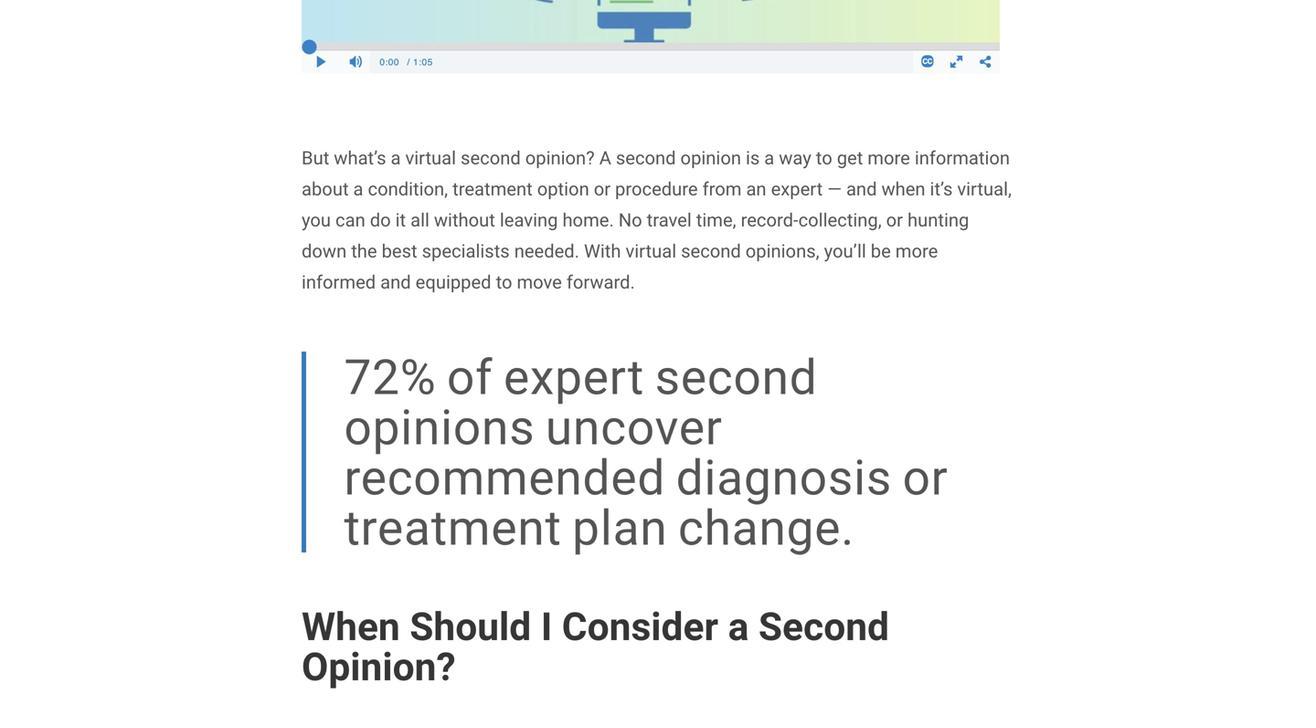 Task type: locate. For each thing, give the bounding box(es) containing it.
uncover
[[546, 397, 723, 458]]

or
[[594, 179, 611, 200], [886, 210, 903, 231], [903, 447, 949, 508]]

from
[[703, 179, 742, 200]]

0 vertical spatial expert
[[771, 179, 823, 200]]

0 vertical spatial to
[[816, 148, 833, 169]]

and down best
[[380, 272, 411, 293]]

is
[[746, 148, 760, 169]]

virtual down travel
[[626, 241, 677, 262]]

a down what's
[[353, 179, 363, 200]]

virtual,
[[958, 179, 1012, 200]]

do
[[370, 210, 391, 231]]

opinion?
[[302, 645, 456, 691]]

0 horizontal spatial expert
[[504, 346, 645, 408]]

it's
[[930, 179, 953, 200]]

when should i consider a second opinion?
[[302, 605, 890, 691]]

a
[[599, 148, 611, 169]]

expert
[[771, 179, 823, 200], [504, 346, 645, 408]]

change.
[[678, 497, 855, 558]]

and
[[847, 179, 877, 200], [380, 272, 411, 293]]

to left the move
[[496, 272, 512, 293]]

forward.
[[567, 272, 635, 293]]

0 horizontal spatial to
[[496, 272, 512, 293]]

0 vertical spatial and
[[847, 179, 877, 200]]

1 horizontal spatial and
[[847, 179, 877, 200]]

opinion?
[[525, 148, 595, 169]]

a up the 'condition,'
[[391, 148, 401, 169]]

expert inside '72% of expert second opinions uncover recommended diagnosis or treatment plan change.'
[[504, 346, 645, 408]]

2 vertical spatial or
[[903, 447, 949, 508]]

time,
[[696, 210, 737, 231]]

travel
[[647, 210, 692, 231]]

best
[[382, 241, 417, 262]]

to left get
[[816, 148, 833, 169]]

specialists
[[422, 241, 510, 262]]

1 vertical spatial treatment
[[344, 497, 562, 558]]

can
[[336, 210, 365, 231]]

consider
[[562, 605, 719, 650]]

what's
[[334, 148, 386, 169]]

more right be
[[896, 241, 938, 262]]

procedure
[[615, 179, 698, 200]]

a inside when should i consider a second opinion?
[[728, 605, 749, 650]]

1 vertical spatial virtual
[[626, 241, 677, 262]]

you
[[302, 210, 331, 231]]

0 horizontal spatial and
[[380, 272, 411, 293]]

0 vertical spatial treatment
[[453, 179, 533, 200]]

it
[[396, 210, 406, 231]]

expert inside "but what's a virtual second opinion? a second opinion is a way to get more information about a condition, treatment option or procedure from an expert — and when it's virtual, you can do it all without leaving home. no travel time, record-collecting, or hunting down the best specialists needed. with virtual second opinions, you'll be more informed and equipped to move forward."
[[771, 179, 823, 200]]

more up when
[[868, 148, 910, 169]]

opinion
[[681, 148, 741, 169]]

more
[[868, 148, 910, 169], [896, 241, 938, 262]]

a
[[391, 148, 401, 169], [765, 148, 775, 169], [353, 179, 363, 200], [728, 605, 749, 650]]

1 vertical spatial expert
[[504, 346, 645, 408]]

and right —
[[847, 179, 877, 200]]

but
[[302, 148, 329, 169]]

treatment
[[453, 179, 533, 200], [344, 497, 562, 558]]

virtual up the 'condition,'
[[405, 148, 456, 169]]

an
[[746, 179, 767, 200]]

a left second
[[728, 605, 749, 650]]

equipped
[[416, 272, 491, 293]]

0 horizontal spatial virtual
[[405, 148, 456, 169]]

1 horizontal spatial expert
[[771, 179, 823, 200]]

virtual
[[405, 148, 456, 169], [626, 241, 677, 262]]

way
[[779, 148, 812, 169]]

to
[[816, 148, 833, 169], [496, 272, 512, 293]]

0 vertical spatial or
[[594, 179, 611, 200]]

—
[[828, 179, 842, 200]]

condition,
[[368, 179, 448, 200]]

1 horizontal spatial virtual
[[626, 241, 677, 262]]

second
[[461, 148, 521, 169], [616, 148, 676, 169], [681, 241, 741, 262], [655, 346, 818, 408]]



Task type: describe. For each thing, give the bounding box(es) containing it.
i
[[541, 605, 552, 650]]

1 vertical spatial or
[[886, 210, 903, 231]]

opinions,
[[746, 241, 820, 262]]

the
[[351, 241, 377, 262]]

hunting
[[908, 210, 969, 231]]

when
[[302, 605, 400, 650]]

all
[[411, 210, 430, 231]]

1 vertical spatial more
[[896, 241, 938, 262]]

collecting,
[[799, 210, 882, 231]]

of
[[447, 346, 493, 408]]

1 horizontal spatial to
[[816, 148, 833, 169]]

should
[[410, 605, 531, 650]]

or inside '72% of expert second opinions uncover recommended diagnosis or treatment plan change.'
[[903, 447, 949, 508]]

0 vertical spatial more
[[868, 148, 910, 169]]

be
[[871, 241, 891, 262]]

when
[[882, 179, 926, 200]]

you'll
[[824, 241, 866, 262]]

get
[[837, 148, 863, 169]]

diagnosis
[[676, 447, 892, 508]]

a right is
[[765, 148, 775, 169]]

without
[[434, 210, 495, 231]]

about
[[302, 179, 349, 200]]

no
[[619, 210, 642, 231]]

72%
[[344, 346, 437, 408]]

treatment inside '72% of expert second opinions uncover recommended diagnosis or treatment plan change.'
[[344, 497, 562, 558]]

1 vertical spatial to
[[496, 272, 512, 293]]

but what's a virtual second opinion? a second opinion is a way to get more information about a condition, treatment option or procedure from an expert — and when it's virtual, you can do it all without leaving home. no travel time, record-collecting, or hunting down the best specialists needed. with virtual second opinions, you'll be more informed and equipped to move forward.
[[302, 148, 1012, 293]]

home.
[[563, 210, 614, 231]]

record-
[[741, 210, 799, 231]]

with
[[584, 241, 621, 262]]

treatment inside "but what's a virtual second opinion? a second opinion is a way to get more information about a condition, treatment option or procedure from an expert — and when it's virtual, you can do it all without leaving home. no travel time, record-collecting, or hunting down the best specialists needed. with virtual second opinions, you'll be more informed and equipped to move forward."
[[453, 179, 533, 200]]

option
[[537, 179, 589, 200]]

second inside '72% of expert second opinions uncover recommended diagnosis or treatment plan change.'
[[655, 346, 818, 408]]

plan
[[572, 497, 668, 558]]

second
[[759, 605, 890, 650]]

opinions
[[344, 397, 535, 458]]

1 vertical spatial and
[[380, 272, 411, 293]]

0 vertical spatial virtual
[[405, 148, 456, 169]]

information
[[915, 148, 1010, 169]]

leaving
[[500, 210, 558, 231]]

move
[[517, 272, 562, 293]]

down
[[302, 241, 347, 262]]

needed.
[[514, 241, 580, 262]]

recommended
[[344, 447, 666, 508]]

informed
[[302, 272, 376, 293]]

72% of expert second opinions uncover recommended diagnosis or treatment plan change.
[[344, 346, 949, 558]]



Task type: vqa. For each thing, say whether or not it's contained in the screenshot.
biomedical
no



